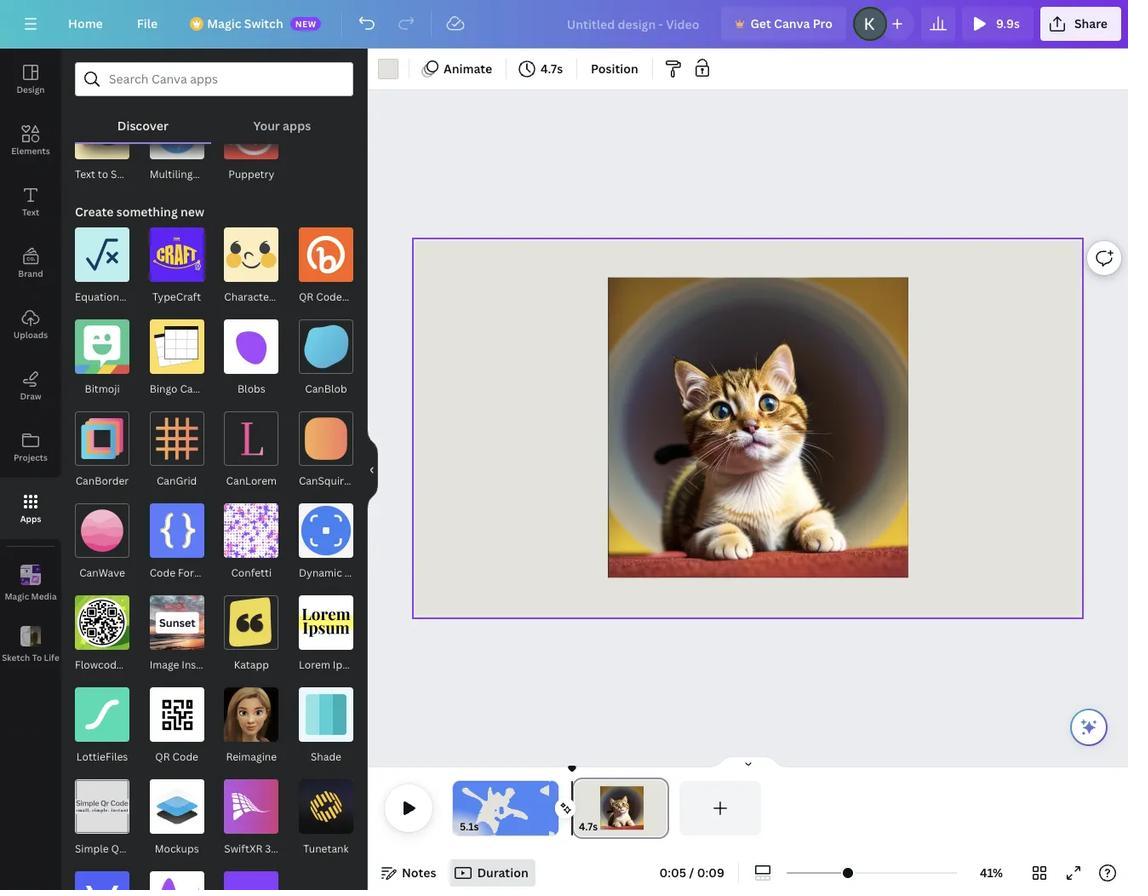 Task type: vqa. For each thing, say whether or not it's contained in the screenshot.
on to the middle
no



Task type: describe. For each thing, give the bounding box(es) containing it.
position button
[[585, 55, 646, 83]]

file
[[137, 15, 158, 32]]

(beta)
[[127, 290, 156, 304]]

format
[[178, 566, 213, 580]]

life
[[44, 651, 59, 663]]

1 horizontal spatial codes
[[362, 566, 393, 580]]

0:05 / 0:09
[[660, 865, 725, 881]]

reimagine
[[226, 750, 277, 764]]

dynamic qr codes
[[299, 566, 393, 580]]

41%
[[981, 865, 1004, 881]]

3d
[[265, 842, 279, 856]]

character
[[224, 290, 273, 304]]

magic for magic media
[[5, 590, 29, 602]]

tunetank
[[304, 842, 349, 856]]

canblob
[[305, 382, 347, 396]]

switch
[[244, 15, 283, 32]]

(&
[[350, 290, 360, 304]]

bitmoji
[[85, 382, 120, 396]]

animate button
[[417, 55, 499, 83]]

builder
[[276, 290, 312, 304]]

qr code
[[155, 750, 199, 764]]

0 vertical spatial codes
[[316, 290, 347, 304]]

magic switch
[[207, 15, 283, 32]]

canva assistant image
[[1079, 717, 1100, 738]]

speech
[[111, 167, 147, 181]]

your apps button
[[211, 96, 354, 142]]

home
[[68, 15, 103, 32]]

lottiefiles
[[76, 750, 128, 764]]

code format
[[150, 566, 213, 580]]

trimming, start edge slider for first trimming, end edge slider from the right
[[573, 781, 588, 836]]

insight
[[182, 658, 215, 672]]

1 horizontal spatial 4.7s button
[[579, 819, 598, 836]]

swiftxr 3d snap
[[224, 842, 306, 856]]

create something new
[[75, 204, 204, 220]]

discover button
[[75, 96, 211, 142]]

equations
[[75, 290, 124, 304]]

text for text
[[22, 206, 39, 218]]

cansquircle
[[299, 474, 359, 488]]

magic media button
[[0, 553, 61, 614]]

media
[[31, 590, 57, 602]]

side panel tab list
[[0, 49, 61, 676]]

notes button
[[375, 860, 443, 887]]

character builder
[[224, 290, 312, 304]]

home link
[[55, 7, 117, 41]]

sketch to life
[[2, 651, 59, 663]]

2 vertical spatial code
[[129, 842, 154, 856]]

cards
[[180, 382, 209, 396]]

katapp
[[234, 658, 269, 672]]

qr right lottiefiles
[[155, 750, 170, 764]]

simple
[[75, 842, 109, 856]]

brand button
[[0, 233, 61, 294]]

qr for simple qr code
[[111, 842, 126, 856]]

get canva pro
[[751, 15, 833, 32]]

get
[[751, 15, 772, 32]]

text button
[[0, 171, 61, 233]]

share
[[1075, 15, 1108, 32]]

sketch
[[2, 651, 30, 663]]

equations (beta)
[[75, 290, 156, 304]]

Page title text field
[[606, 819, 612, 836]]

your apps
[[254, 118, 311, 134]]

lorem
[[299, 658, 330, 672]]

5.1s button
[[460, 819, 479, 836]]

duration button
[[450, 860, 536, 887]]

cangrid
[[157, 474, 197, 488]]

share button
[[1041, 7, 1122, 41]]

1 horizontal spatial 4.7s
[[579, 820, 598, 834]]

multilingual
[[150, 167, 208, 181]]

qr left (&
[[299, 290, 314, 304]]

links)
[[362, 290, 391, 304]]

draw
[[20, 390, 41, 402]]

get canva pro button
[[722, 7, 847, 41]]

uploads button
[[0, 294, 61, 355]]

projects
[[14, 452, 48, 463]]



Task type: locate. For each thing, give the bounding box(es) containing it.
hide pages image
[[708, 756, 789, 769]]

trimming, end edge slider
[[547, 781, 559, 836], [654, 781, 670, 836]]

0 horizontal spatial 4.7s button
[[514, 55, 570, 83]]

1 vertical spatial 4.7s button
[[579, 819, 598, 836]]

design button
[[0, 49, 61, 110]]

magic inside main menu bar
[[207, 15, 242, 32]]

4.7s button
[[514, 55, 570, 83], [579, 819, 598, 836]]

qr right simple
[[111, 842, 126, 856]]

codes right dynamic
[[362, 566, 393, 580]]

puppetry
[[229, 167, 275, 181]]

0:05
[[660, 865, 687, 881]]

text for text to speech
[[75, 167, 95, 181]]

new
[[295, 18, 317, 30]]

1 trimming, end edge slider from the left
[[547, 781, 559, 836]]

elements button
[[0, 110, 61, 171]]

9.9s
[[997, 15, 1021, 32]]

5.1s
[[460, 820, 479, 834]]

0 vertical spatial magic
[[207, 15, 242, 32]]

2 trimming, end edge slider from the left
[[654, 781, 670, 836]]

blobs
[[238, 382, 266, 396]]

0 vertical spatial 4.7s button
[[514, 55, 570, 83]]

your
[[254, 118, 280, 134]]

trimming, start edge slider up duration button
[[453, 781, 465, 836]]

pro
[[813, 15, 833, 32]]

41% button
[[964, 860, 1020, 887]]

brand
[[18, 268, 43, 279]]

code left reimagine
[[173, 750, 199, 764]]

1 horizontal spatial text
[[75, 167, 95, 181]]

1 horizontal spatial magic
[[207, 15, 242, 32]]

trimming, start edge slider left the page title text box at the bottom of page
[[573, 781, 588, 836]]

1 vertical spatial 4.7s
[[579, 820, 598, 834]]

0 vertical spatial code
[[150, 566, 176, 580]]

text up the brand button
[[22, 206, 39, 218]]

shade
[[311, 750, 342, 764]]

flowcode
[[75, 658, 122, 672]]

codes
[[316, 290, 347, 304], [362, 566, 393, 580]]

image insight
[[150, 658, 215, 672]]

code left the mockups
[[129, 842, 154, 856]]

canborder
[[76, 474, 129, 488]]

2 trimming, start edge slider from the left
[[573, 781, 588, 836]]

magic media
[[5, 590, 57, 602]]

1 vertical spatial text
[[22, 206, 39, 218]]

bingo cards
[[150, 382, 209, 396]]

new
[[181, 204, 204, 220]]

qr right dynamic
[[345, 566, 360, 580]]

ipsum
[[333, 658, 363, 672]]

Design title text field
[[554, 7, 715, 41]]

lorem ipsum
[[299, 658, 363, 672]]

1 vertical spatial codes
[[362, 566, 393, 580]]

simple qr code
[[75, 842, 154, 856]]

trimming, start edge slider for 2nd trimming, end edge slider from right
[[453, 781, 465, 836]]

0 horizontal spatial 4.7s
[[541, 60, 563, 77]]

9.9s button
[[963, 7, 1034, 41]]

1 horizontal spatial trimming, start edge slider
[[573, 781, 588, 836]]

apps button
[[0, 478, 61, 539]]

to
[[32, 651, 42, 663]]

draw button
[[0, 355, 61, 417]]

image
[[150, 658, 179, 672]]

4.7s down main menu bar
[[541, 60, 563, 77]]

text to speech
[[75, 167, 147, 181]]

1 horizontal spatial trimming, end edge slider
[[654, 781, 670, 836]]

trimming, end edge slider right the page title text box at the bottom of page
[[654, 781, 670, 836]]

file button
[[123, 7, 171, 41]]

magic for magic switch
[[207, 15, 242, 32]]

0 vertical spatial text
[[75, 167, 95, 181]]

notes
[[402, 865, 437, 881]]

code left format
[[150, 566, 176, 580]]

animate
[[444, 60, 493, 77]]

elements
[[11, 145, 50, 157]]

typecraft
[[153, 290, 201, 304]]

text
[[75, 167, 95, 181], [22, 206, 39, 218]]

hide image
[[367, 429, 378, 510]]

text left to
[[75, 167, 95, 181]]

qr left the image
[[125, 658, 140, 672]]

0:09
[[697, 865, 725, 881]]

canva
[[774, 15, 811, 32]]

codes left (&
[[316, 290, 347, 304]]

duration
[[477, 865, 529, 881]]

0 horizontal spatial codes
[[316, 290, 347, 304]]

trimming, end edge slider left the page title text box at the bottom of page
[[547, 781, 559, 836]]

1 trimming, start edge slider from the left
[[453, 781, 465, 836]]

Search Canva apps search field
[[109, 63, 319, 95]]

1 vertical spatial magic
[[5, 590, 29, 602]]

#e4e2dd image
[[378, 59, 399, 79]]

sketch to life button
[[0, 614, 61, 676]]

swiftxr
[[224, 842, 263, 856]]

something
[[116, 204, 178, 220]]

4.7s left the page title text box at the bottom of page
[[579, 820, 598, 834]]

dynamic
[[299, 566, 342, 580]]

qr codes (& links)
[[299, 290, 391, 304]]

0 horizontal spatial text
[[22, 206, 39, 218]]

apps
[[20, 513, 41, 525]]

1 vertical spatial code
[[173, 750, 199, 764]]

projects button
[[0, 417, 61, 478]]

magic
[[207, 15, 242, 32], [5, 590, 29, 602]]

magic inside button
[[5, 590, 29, 602]]

trimming, start edge slider
[[453, 781, 465, 836], [573, 781, 588, 836]]

bingo
[[150, 382, 178, 396]]

magic left 'switch' at top left
[[207, 15, 242, 32]]

qr for flowcode qr
[[125, 658, 140, 672]]

qr for dynamic qr codes
[[345, 566, 360, 580]]

discover
[[117, 118, 169, 134]]

canwave
[[79, 566, 125, 580]]

apps
[[283, 118, 311, 134]]

create
[[75, 204, 114, 220]]

0 horizontal spatial trimming, start edge slider
[[453, 781, 465, 836]]

0 horizontal spatial trimming, end edge slider
[[547, 781, 559, 836]]

to
[[98, 167, 108, 181]]

canlorem
[[226, 474, 277, 488]]

magic left media
[[5, 590, 29, 602]]

text inside 'button'
[[22, 206, 39, 218]]

main menu bar
[[0, 0, 1129, 49]]

mockups
[[155, 842, 199, 856]]

qr
[[299, 290, 314, 304], [345, 566, 360, 580], [125, 658, 140, 672], [155, 750, 170, 764], [111, 842, 126, 856]]

design
[[17, 83, 45, 95]]

4.7s button left the page title text box at the bottom of page
[[579, 819, 598, 836]]

0 horizontal spatial magic
[[5, 590, 29, 602]]

4.7s button down main menu bar
[[514, 55, 570, 83]]

4.7s
[[541, 60, 563, 77], [579, 820, 598, 834]]

0 vertical spatial 4.7s
[[541, 60, 563, 77]]



